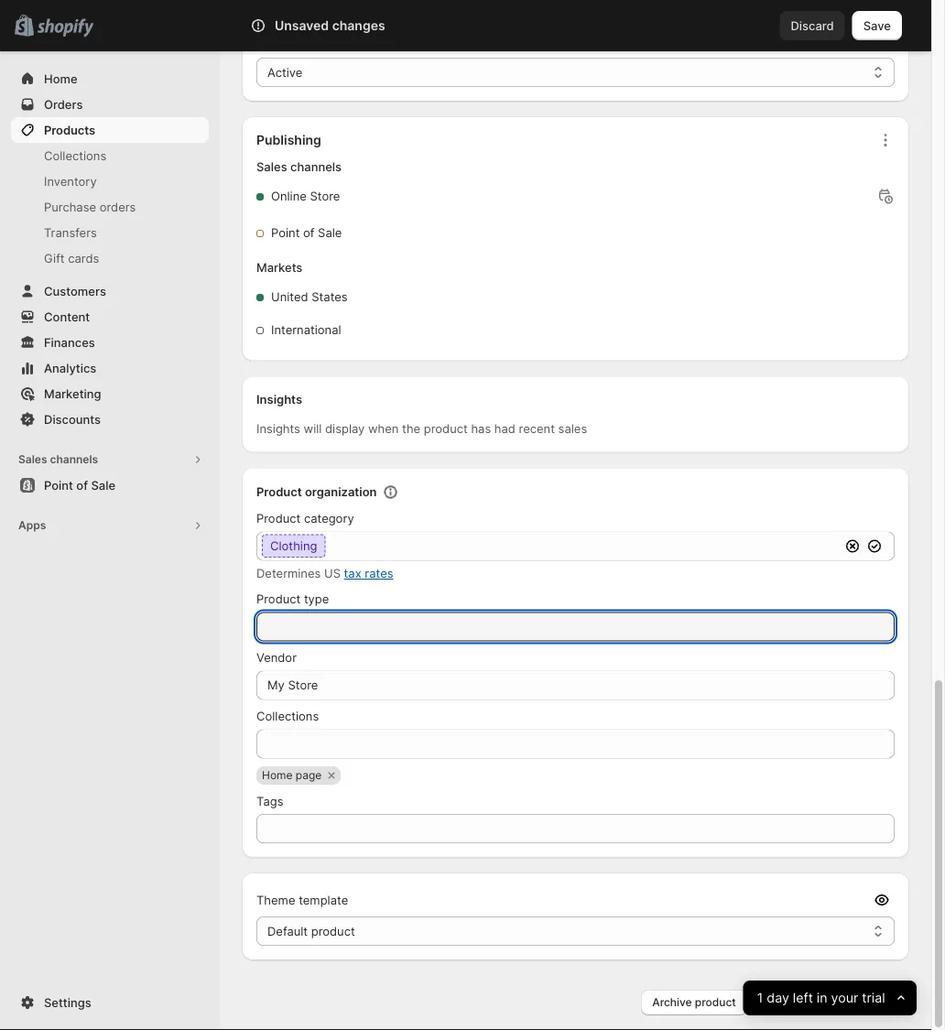 Task type: describe. For each thing, give the bounding box(es) containing it.
discard button
[[780, 11, 845, 40]]

Product type text field
[[256, 612, 895, 642]]

sales inside "button"
[[18, 453, 47, 466]]

theme template
[[256, 893, 348, 907]]

the
[[402, 422, 421, 436]]

us
[[324, 567, 341, 581]]

inventory
[[44, 174, 97, 188]]

insights will display when the product has had recent sales
[[256, 422, 587, 436]]

transfers link
[[11, 220, 209, 246]]

gift cards link
[[11, 246, 209, 271]]

default
[[267, 924, 308, 938]]

rates
[[365, 567, 393, 581]]

1
[[757, 991, 764, 1006]]

Collections text field
[[256, 730, 895, 759]]

your
[[832, 991, 859, 1006]]

0 vertical spatial save button
[[853, 11, 902, 40]]

page
[[296, 769, 322, 782]]

purchase orders link
[[11, 194, 209, 220]]

inventory link
[[11, 169, 209, 194]]

gift
[[44, 251, 65, 265]]

purchase
[[44, 200, 96, 214]]

point of sale button
[[0, 473, 220, 498]]

delete product
[[766, 996, 844, 1009]]

delete
[[766, 996, 800, 1009]]

point inside point of sale link
[[44, 478, 73, 492]]

Product category text field
[[256, 532, 840, 561]]

1 day left in your trial
[[757, 991, 886, 1006]]

Vendor text field
[[256, 671, 895, 700]]

organization
[[305, 485, 377, 499]]

orders link
[[11, 92, 209, 117]]

orders
[[44, 97, 83, 111]]

online store
[[271, 189, 340, 203]]

collections link
[[11, 143, 209, 169]]

determines us tax rates
[[256, 567, 393, 581]]

vendor
[[256, 651, 297, 665]]

1 vertical spatial collections
[[256, 709, 319, 724]]

recent
[[519, 422, 555, 436]]

store
[[310, 189, 340, 203]]

trial
[[862, 991, 886, 1006]]

united
[[271, 290, 308, 304]]

1 horizontal spatial point of sale
[[271, 226, 342, 240]]

product category
[[256, 512, 354, 526]]

category
[[304, 512, 354, 526]]

online
[[271, 189, 307, 203]]

product organization
[[256, 485, 377, 499]]

1 horizontal spatial sales channels
[[256, 160, 342, 174]]

discounts link
[[11, 407, 209, 432]]

status
[[256, 34, 294, 48]]

left
[[793, 991, 813, 1006]]

display
[[325, 422, 365, 436]]

archive
[[652, 996, 692, 1009]]

finances link
[[11, 330, 209, 355]]

purchase orders
[[44, 200, 136, 214]]

day
[[767, 991, 790, 1006]]

product for product organization
[[256, 485, 302, 499]]

apps button
[[11, 513, 209, 539]]

product for product type
[[256, 592, 301, 606]]

international
[[271, 323, 341, 337]]

home for home
[[44, 71, 77, 86]]

settings link
[[11, 990, 209, 1016]]

point of sale link
[[11, 473, 209, 498]]

analytics
[[44, 361, 96, 375]]

apps
[[18, 519, 46, 532]]

sale inside button
[[91, 478, 115, 492]]

1 day left in your trial button
[[744, 981, 917, 1016]]

search button
[[220, 11, 751, 40]]

customers
[[44, 284, 106, 298]]

determines
[[256, 567, 321, 581]]

settings
[[44, 996, 91, 1010]]

content link
[[11, 304, 209, 330]]

publishing
[[256, 132, 321, 148]]

active
[[267, 65, 303, 79]]

0 vertical spatial channels
[[290, 160, 342, 174]]

unsaved changes
[[275, 18, 385, 33]]

product for default product
[[311, 924, 355, 938]]

tags
[[256, 794, 283, 808]]

analytics link
[[11, 355, 209, 381]]

channels inside sales channels "button"
[[50, 453, 98, 466]]

0 vertical spatial sale
[[318, 226, 342, 240]]

insights for insights
[[256, 393, 302, 407]]

save for the bottommost save button
[[873, 996, 899, 1009]]

customers link
[[11, 278, 209, 304]]

content
[[44, 310, 90, 324]]

cards
[[68, 251, 99, 265]]

point of sale inside point of sale link
[[44, 478, 115, 492]]



Task type: vqa. For each thing, say whether or not it's contained in the screenshot.
Shop settings menu element
no



Task type: locate. For each thing, give the bounding box(es) containing it.
1 horizontal spatial sales
[[256, 160, 287, 174]]

default product
[[267, 924, 355, 938]]

1 vertical spatial point
[[44, 478, 73, 492]]

home up tags
[[262, 769, 293, 782]]

product up product category
[[256, 485, 302, 499]]

0 vertical spatial point of sale
[[271, 226, 342, 240]]

Tags text field
[[256, 814, 895, 844]]

save right 'discard'
[[864, 18, 891, 33]]

sale down sales channels "button"
[[91, 478, 115, 492]]

sales channels down "discounts"
[[18, 453, 98, 466]]

sales down publishing
[[256, 160, 287, 174]]

0 horizontal spatial point
[[44, 478, 73, 492]]

product inside delete product button
[[803, 996, 844, 1009]]

2 insights from the top
[[256, 422, 300, 436]]

1 vertical spatial sale
[[91, 478, 115, 492]]

delete product button
[[755, 990, 855, 1016]]

1 horizontal spatial sale
[[318, 226, 342, 240]]

discounts
[[44, 412, 101, 426]]

discard
[[791, 18, 834, 33]]

0 horizontal spatial sale
[[91, 478, 115, 492]]

save right your
[[873, 996, 899, 1009]]

changes
[[332, 18, 385, 33]]

0 horizontal spatial point of sale
[[44, 478, 115, 492]]

1 horizontal spatial point
[[271, 226, 300, 240]]

home
[[44, 71, 77, 86], [262, 769, 293, 782]]

insights for insights will display when the product has had recent sales
[[256, 422, 300, 436]]

sales
[[256, 160, 287, 174], [18, 453, 47, 466]]

search
[[250, 18, 289, 33]]

1 vertical spatial save
[[873, 996, 899, 1009]]

had
[[495, 422, 516, 436]]

sales down "discounts"
[[18, 453, 47, 466]]

has
[[471, 422, 491, 436]]

unsaved
[[275, 18, 329, 33]]

home link
[[11, 66, 209, 92]]

1 vertical spatial product
[[256, 512, 301, 526]]

home up orders
[[44, 71, 77, 86]]

0 horizontal spatial collections
[[44, 148, 106, 163]]

collections
[[44, 148, 106, 163], [256, 709, 319, 724]]

0 vertical spatial collections
[[44, 148, 106, 163]]

3 product from the top
[[256, 592, 301, 606]]

product type
[[256, 592, 329, 606]]

1 vertical spatial save button
[[862, 990, 910, 1016]]

type
[[304, 592, 329, 606]]

sales channels button
[[11, 447, 209, 473]]

template
[[299, 893, 348, 907]]

save for top save button
[[864, 18, 891, 33]]

sale
[[318, 226, 342, 240], [91, 478, 115, 492]]

point up the markets
[[271, 226, 300, 240]]

1 horizontal spatial of
[[303, 226, 315, 240]]

0 horizontal spatial sales
[[18, 453, 47, 466]]

shopify image
[[37, 19, 94, 37]]

0 horizontal spatial sales channels
[[18, 453, 98, 466]]

products
[[44, 123, 95, 137]]

channels up store
[[290, 160, 342, 174]]

0 horizontal spatial channels
[[50, 453, 98, 466]]

1 vertical spatial channels
[[50, 453, 98, 466]]

collections up inventory
[[44, 148, 106, 163]]

product down determines
[[256, 592, 301, 606]]

of inside button
[[76, 478, 88, 492]]

point of sale down online store
[[271, 226, 342, 240]]

sales channels down publishing
[[256, 160, 342, 174]]

product for delete product
[[803, 996, 844, 1009]]

0 horizontal spatial home
[[44, 71, 77, 86]]

0 vertical spatial point
[[271, 226, 300, 240]]

will
[[304, 422, 322, 436]]

1 vertical spatial of
[[76, 478, 88, 492]]

home inside home page link
[[262, 769, 293, 782]]

channels down "discounts"
[[50, 453, 98, 466]]

product down product organization
[[256, 512, 301, 526]]

point of sale
[[271, 226, 342, 240], [44, 478, 115, 492]]

product
[[256, 485, 302, 499], [256, 512, 301, 526], [256, 592, 301, 606]]

sales
[[558, 422, 587, 436]]

products link
[[11, 117, 209, 143]]

orders
[[100, 200, 136, 214]]

0 vertical spatial insights
[[256, 393, 302, 407]]

save button right your
[[862, 990, 910, 1016]]

when
[[368, 422, 399, 436]]

home page
[[262, 769, 322, 782]]

product for archive product
[[695, 996, 736, 1009]]

home for home page
[[262, 769, 293, 782]]

gift cards
[[44, 251, 99, 265]]

product inside archive product button
[[695, 996, 736, 1009]]

save
[[864, 18, 891, 33], [873, 996, 899, 1009]]

0 vertical spatial of
[[303, 226, 315, 240]]

in
[[817, 991, 828, 1006]]

tax rates link
[[344, 567, 393, 581]]

sale down store
[[318, 226, 342, 240]]

collections up home page
[[256, 709, 319, 724]]

markets
[[256, 261, 303, 275]]

point up apps
[[44, 478, 73, 492]]

product
[[424, 422, 468, 436], [311, 924, 355, 938], [695, 996, 736, 1009], [803, 996, 844, 1009]]

1 vertical spatial point of sale
[[44, 478, 115, 492]]

1 vertical spatial home
[[262, 769, 293, 782]]

insights down international
[[256, 393, 302, 407]]

0 vertical spatial home
[[44, 71, 77, 86]]

archive product
[[652, 996, 736, 1009]]

tax
[[344, 567, 362, 581]]

transfers
[[44, 225, 97, 240]]

states
[[312, 290, 348, 304]]

of down online store
[[303, 226, 315, 240]]

0 vertical spatial save
[[864, 18, 891, 33]]

1 product from the top
[[256, 485, 302, 499]]

0 vertical spatial sales channels
[[256, 160, 342, 174]]

1 horizontal spatial channels
[[290, 160, 342, 174]]

product for product category
[[256, 512, 301, 526]]

1 vertical spatial insights
[[256, 422, 300, 436]]

of down sales channels "button"
[[76, 478, 88, 492]]

insights left the 'will'
[[256, 422, 300, 436]]

1 vertical spatial sales channels
[[18, 453, 98, 466]]

save button
[[853, 11, 902, 40], [862, 990, 910, 1016]]

0 vertical spatial product
[[256, 485, 302, 499]]

point of sale down sales channels "button"
[[44, 478, 115, 492]]

save button right discard button
[[853, 11, 902, 40]]

1 vertical spatial sales
[[18, 453, 47, 466]]

1 insights from the top
[[256, 393, 302, 407]]

0 vertical spatial sales
[[256, 160, 287, 174]]

archive product button
[[641, 990, 747, 1016]]

0 horizontal spatial of
[[76, 478, 88, 492]]

marketing
[[44, 387, 101, 401]]

1 horizontal spatial collections
[[256, 709, 319, 724]]

home inside home link
[[44, 71, 77, 86]]

marketing link
[[11, 381, 209, 407]]

sales channels
[[256, 160, 342, 174], [18, 453, 98, 466]]

united states
[[271, 290, 348, 304]]

finances
[[44, 335, 95, 349]]

sales channels inside "button"
[[18, 453, 98, 466]]

point
[[271, 226, 300, 240], [44, 478, 73, 492]]

theme
[[256, 893, 295, 907]]

home page link
[[262, 767, 322, 785]]

2 product from the top
[[256, 512, 301, 526]]

1 horizontal spatial home
[[262, 769, 293, 782]]

2 vertical spatial product
[[256, 592, 301, 606]]



